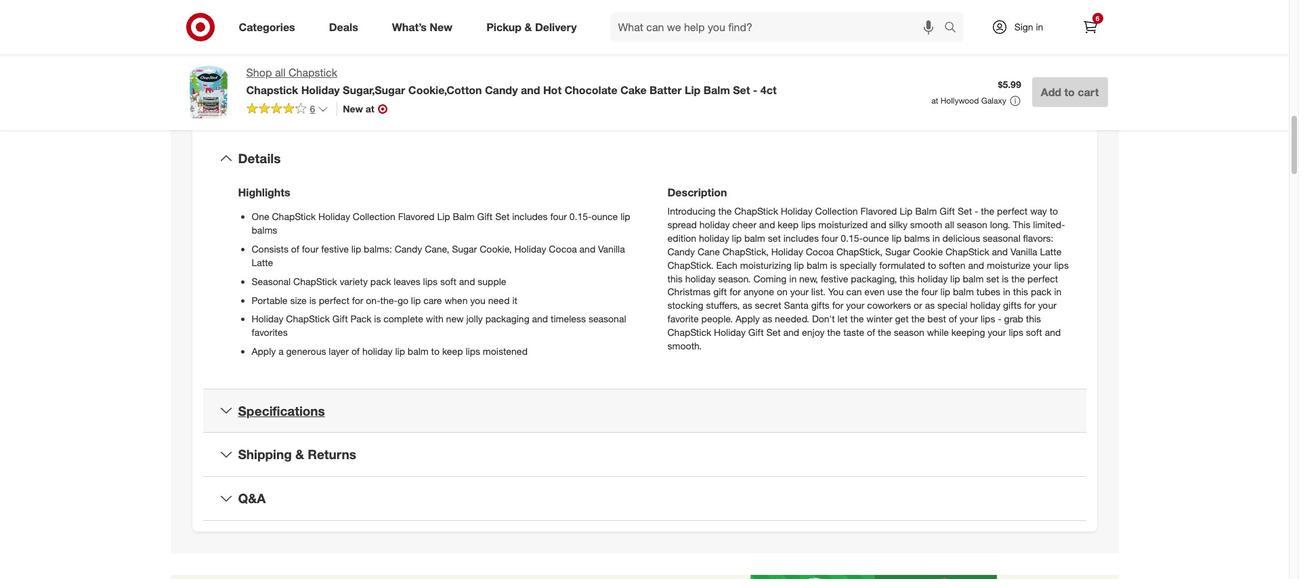 Task type: describe. For each thing, give the bounding box(es) containing it.
limited-
[[1034, 219, 1066, 230]]

0 horizontal spatial pack
[[371, 276, 391, 287]]

lips up keeping
[[981, 313, 996, 325]]

care
[[424, 294, 442, 306]]

enjoy
[[802, 327, 825, 339]]

hot
[[544, 83, 562, 97]]

stuffers,
[[707, 300, 740, 311]]

portable size is perfect for on-the-go lip care when you need it
[[252, 294, 518, 306]]

cake
[[621, 83, 647, 97]]

chapstick up cheer in the right of the page
[[735, 205, 779, 217]]

holiday chapstick gift pack is complete with new jolly packaging and timeless seasonal favorites
[[252, 313, 627, 339]]

gift inside holiday chapstick gift pack is complete with new jolly packaging and timeless seasonal favorites
[[333, 313, 348, 325]]

this left 'item'
[[637, 96, 664, 115]]

about
[[589, 96, 633, 115]]

details
[[238, 150, 281, 166]]

0 vertical spatial perfect
[[998, 205, 1028, 217]]

search button
[[938, 12, 971, 45]]

0 horizontal spatial keep
[[443, 346, 463, 357]]

variety
[[340, 276, 368, 287]]

hollywood
[[941, 96, 980, 106]]

spread
[[668, 219, 697, 230]]

batter
[[650, 83, 682, 97]]

0 vertical spatial set
[[768, 232, 781, 244]]

all inside the "shop all chapstick chapstick holiday sugar,sugar cookie,cotton candy and hot chocolate cake batter lip balm set - 4ct"
[[275, 66, 286, 79]]

and inside holiday chapstick gift pack is complete with new jolly packaging and timeless seasonal favorites
[[532, 313, 548, 325]]

sign in link
[[980, 12, 1065, 42]]

lip down complete
[[395, 346, 405, 357]]

tubes
[[977, 286, 1001, 298]]

1 horizontal spatial at
[[932, 96, 939, 106]]

to down holiday chapstick gift pack is complete with new jolly packaging and timeless seasonal favorites
[[431, 346, 440, 357]]

specially
[[840, 259, 877, 271]]

festive inside the description introducing the chapstick holiday collection flavored lip balm gift set - the perfect way to spread holiday cheer and keep lips moisturized and silky smooth all season long. this limited- edition holiday lip balm set includes four 0.15-ounce lip balms in delicious seasonal flavors: candy cane chapstick, holiday cocoa chapstick, sugar cookie chapstick and vanilla latte chapstick. each moisturizing lip balm is specially formulated to soften and moisturize your lips this holiday season. coming in new, festive packaging, this holiday lip balm set is the perfect christmas gift for anyone on your list. you can even use the four lip balm tubes in this pack in stocking stuffers, as secret santa gifts for your coworkers or as special holiday gifts for your favorite people. apply as needed. don't let the winter get the best of your lips - grab this chapstick holiday gift set and enjoy the taste of the season while keeping your lips soft and smooth.
[[821, 273, 849, 284]]

highlights
[[238, 185, 290, 199]]

of down special
[[949, 313, 958, 325]]

the down winter
[[878, 327, 892, 339]]

lip inside one chapstick holiday collection flavored lip balm gift set includes four 0.15-ounce lip balms
[[621, 211, 631, 222]]

chapstick up size
[[294, 276, 337, 287]]

to up limited-
[[1050, 205, 1059, 217]]

lips left moisturized
[[802, 219, 816, 230]]

soft inside the description introducing the chapstick holiday collection flavored lip balm gift set - the perfect way to spread holiday cheer and keep lips moisturized and silky smooth all season long. this limited- edition holiday lip balm set includes four 0.15-ounce lip balms in delicious seasonal flavors: candy cane chapstick, holiday cocoa chapstick, sugar cookie chapstick and vanilla latte chapstick. each moisturizing lip balm is specially formulated to soften and moisturize your lips this holiday season. coming in new, festive packaging, this holiday lip balm set is the perfect christmas gift for anyone on your list. you can even use the four lip balm tubes in this pack in stocking stuffers, as secret santa gifts for your coworkers or as special holiday gifts for your favorite people. apply as needed. don't let the winter get the best of your lips - grab this chapstick holiday gift set and enjoy the taste of the season while keeping your lips soft and smooth.
[[1027, 327, 1043, 339]]

on-
[[366, 294, 381, 306]]

set inside one chapstick holiday collection flavored lip balm gift set includes four 0.15-ounce lip balms
[[496, 211, 510, 222]]

lip inside the "shop all chapstick chapstick holiday sugar,sugar cookie,cotton candy and hot chocolate cake batter lip balm set - 4ct"
[[685, 83, 701, 97]]

1 horizontal spatial new
[[430, 20, 453, 34]]

deals
[[329, 20, 358, 34]]

you
[[471, 294, 486, 306]]

pickup
[[487, 20, 522, 34]]

holiday down pack
[[363, 346, 393, 357]]

balm inside the description introducing the chapstick holiday collection flavored lip balm gift set - the perfect way to spread holiday cheer and keep lips moisturized and silky smooth all season long. this limited- edition holiday lip balm set includes four 0.15-ounce lip balms in delicious seasonal flavors: candy cane chapstick, holiday cocoa chapstick, sugar cookie chapstick and vanilla latte chapstick. each moisturizing lip balm is specially formulated to soften and moisturize your lips this holiday season. coming in new, festive packaging, this holiday lip balm set is the perfect christmas gift for anyone on your list. you can even use the four lip balm tubes in this pack in stocking stuffers, as secret santa gifts for your coworkers or as special holiday gifts for your favorite people. apply as needed. don't let the winter get the best of your lips - grab this chapstick holiday gift set and enjoy the taste of the season while keeping your lips soft and smooth.
[[916, 205, 938, 217]]

is left the specially
[[831, 259, 838, 271]]

what's new
[[392, 20, 453, 34]]

the down "moisturize"
[[1012, 273, 1026, 284]]

1 vertical spatial 6 link
[[246, 102, 329, 118]]

galaxy
[[982, 96, 1007, 106]]

2 horizontal spatial -
[[999, 313, 1002, 325]]

cookie,
[[480, 243, 512, 255]]

special
[[938, 300, 968, 311]]

specifications button
[[203, 389, 1087, 433]]

generous
[[286, 346, 326, 357]]

four inside one chapstick holiday collection flavored lip balm gift set includes four 0.15-ounce lip balms
[[551, 211, 567, 222]]

jolly
[[467, 313, 483, 325]]

size
[[290, 294, 307, 306]]

the-
[[381, 294, 398, 306]]

while
[[928, 327, 950, 339]]

set down needed.
[[767, 327, 781, 339]]

of down winter
[[868, 327, 876, 339]]

holiday up cane
[[699, 232, 730, 244]]

balm up special
[[954, 286, 975, 298]]

1 vertical spatial chapstick
[[246, 83, 298, 97]]

shipping
[[238, 447, 292, 462]]

0 horizontal spatial soft
[[441, 276, 457, 287]]

chapstick down delicious
[[946, 246, 990, 257]]

& for pickup
[[525, 20, 532, 34]]

new,
[[800, 273, 819, 284]]

balms:
[[364, 243, 392, 255]]

candy inside the description introducing the chapstick holiday collection flavored lip balm gift set - the perfect way to spread holiday cheer and keep lips moisturized and silky smooth all season long. this limited- edition holiday lip balm set includes four 0.15-ounce lip balms in delicious seasonal flavors: candy cane chapstick, holiday cocoa chapstick, sugar cookie chapstick and vanilla latte chapstick. each moisturizing lip balm is specially formulated to soften and moisturize your lips this holiday season. coming in new, festive packaging, this holiday lip balm set is the perfect christmas gift for anyone on your list. you can even use the four lip balm tubes in this pack in stocking stuffers, as secret santa gifts for your coworkers or as special holiday gifts for your favorite people. apply as needed. don't let the winter get the best of your lips - grab this chapstick holiday gift set and enjoy the taste of the season while keeping your lips soft and smooth.
[[668, 246, 695, 257]]

q&a button
[[203, 477, 1087, 520]]

to inside button
[[1065, 85, 1076, 99]]

keep inside the description introducing the chapstick holiday collection flavored lip balm gift set - the perfect way to spread holiday cheer and keep lips moisturized and silky smooth all season long. this limited- edition holiday lip balm set includes four 0.15-ounce lip balms in delicious seasonal flavors: candy cane chapstick, holiday cocoa chapstick, sugar cookie chapstick and vanilla latte chapstick. each moisturizing lip balm is specially formulated to soften and moisturize your lips this holiday season. coming in new, festive packaging, this holiday lip balm set is the perfect christmas gift for anyone on your list. you can even use the four lip balm tubes in this pack in stocking stuffers, as secret santa gifts for your coworkers or as special holiday gifts for your favorite people. apply as needed. don't let the winter get the best of your lips - grab this chapstick holiday gift set and enjoy the taste of the season while keeping your lips soft and smooth.
[[778, 219, 799, 230]]

cocoa inside consists of four festive lip balms: candy cane, sugar cookie, holiday cocoa and  vanilla latte
[[549, 243, 577, 255]]

can
[[847, 286, 862, 298]]

holiday down tubes at right
[[971, 300, 1001, 311]]

description
[[668, 185, 728, 199]]

moisturize
[[988, 259, 1031, 271]]

pickup & delivery
[[487, 20, 577, 34]]

lip right go
[[411, 294, 421, 306]]

image of chapstick holiday sugar,sugar cookie,cotton candy and hot chocolate cake batter lip balm set - 4ct image
[[181, 65, 236, 119]]

best
[[928, 313, 947, 325]]

set inside the "shop all chapstick chapstick holiday sugar,sugar cookie,cotton candy and hot chocolate cake batter lip balm set - 4ct"
[[733, 83, 751, 97]]

chapstick up the smooth.
[[668, 327, 712, 339]]

formulated
[[880, 259, 926, 271]]

shop
[[246, 66, 272, 79]]

new at
[[343, 103, 375, 114]]

collection inside the description introducing the chapstick holiday collection flavored lip balm gift set - the perfect way to spread holiday cheer and keep lips moisturized and silky smooth all season long. this limited- edition holiday lip balm set includes four 0.15-ounce lip balms in delicious seasonal flavors: candy cane chapstick, holiday cocoa chapstick, sugar cookie chapstick and vanilla latte chapstick. each moisturizing lip balm is specially formulated to soften and moisturize your lips this holiday season. coming in new, festive packaging, this holiday lip balm set is the perfect christmas gift for anyone on your list. you can even use the four lip balm tubes in this pack in stocking stuffers, as secret santa gifts for your coworkers or as special holiday gifts for your favorite people. apply as needed. don't let the winter get the best of your lips - grab this chapstick holiday gift set and enjoy the taste of the season while keeping your lips soft and smooth.
[[816, 205, 858, 217]]

specifications
[[238, 403, 325, 419]]

when
[[445, 294, 468, 306]]

need
[[489, 294, 510, 306]]

you
[[829, 286, 844, 298]]

the up long.
[[982, 205, 995, 217]]

is right size
[[310, 294, 316, 306]]

the down 'or'
[[912, 313, 925, 325]]

stocking
[[668, 300, 704, 311]]

flavored inside one chapstick holiday collection flavored lip balm gift set includes four 0.15-ounce lip balms
[[398, 211, 435, 222]]

or
[[914, 300, 923, 311]]

holiday down introducing
[[700, 219, 730, 230]]

candy inside consists of four festive lip balms: candy cane, sugar cookie, holiday cocoa and  vanilla latte
[[395, 243, 422, 255]]

lip inside consists of four festive lip balms: candy cane, sugar cookie, holiday cocoa and  vanilla latte
[[352, 243, 361, 255]]

all inside the description introducing the chapstick holiday collection flavored lip balm gift set - the perfect way to spread holiday cheer and keep lips moisturized and silky smooth all season long. this limited- edition holiday lip balm set includes four 0.15-ounce lip balms in delicious seasonal flavors: candy cane chapstick, holiday cocoa chapstick, sugar cookie chapstick and vanilla latte chapstick. each moisturizing lip balm is specially formulated to soften and moisturize your lips this holiday season. coming in new, festive packaging, this holiday lip balm set is the perfect christmas gift for anyone on your list. you can even use the four lip balm tubes in this pack in stocking stuffers, as secret santa gifts for your coworkers or as special holiday gifts for your favorite people. apply as needed. don't let the winter get the best of your lips - grab this chapstick holiday gift set and enjoy the taste of the season while keeping your lips soft and smooth.
[[946, 219, 955, 230]]

what's new link
[[381, 12, 470, 42]]

0 vertical spatial season
[[958, 219, 988, 230]]

timeless
[[551, 313, 586, 325]]

taste
[[844, 327, 865, 339]]

is down "moisturize"
[[1003, 273, 1009, 284]]

2 horizontal spatial as
[[926, 300, 935, 311]]

soften
[[939, 259, 966, 271]]

lip down cheer in the right of the page
[[732, 232, 742, 244]]

this up grab
[[1014, 286, 1029, 298]]

vanilla inside the description introducing the chapstick holiday collection flavored lip balm gift set - the perfect way to spread holiday cheer and keep lips moisturized and silky smooth all season long. this limited- edition holiday lip balm set includes four 0.15-ounce lip balms in delicious seasonal flavors: candy cane chapstick, holiday cocoa chapstick, sugar cookie chapstick and vanilla latte chapstick. each moisturizing lip balm is specially formulated to soften and moisturize your lips this holiday season. coming in new, festive packaging, this holiday lip balm set is the perfect christmas gift for anyone on your list. you can even use the four lip balm tubes in this pack in stocking stuffers, as secret santa gifts for your coworkers or as special holiday gifts for your favorite people. apply as needed. don't let the winter get the best of your lips - grab this chapstick holiday gift set and enjoy the taste of the season while keeping your lips soft and smooth.
[[1011, 246, 1038, 257]]

it
[[513, 294, 518, 306]]

0 vertical spatial 6
[[1096, 14, 1100, 22]]

0 vertical spatial chapstick
[[289, 66, 337, 79]]

moisturizing
[[741, 259, 792, 271]]

lip inside one chapstick holiday collection flavored lip balm gift set includes four 0.15-ounce lip balms
[[437, 211, 450, 222]]

the down description
[[719, 205, 732, 217]]

this
[[1014, 219, 1031, 230]]

0 horizontal spatial at
[[366, 103, 375, 114]]

moisturized
[[819, 219, 868, 230]]

show more images
[[358, 41, 452, 55]]

this up the christmas
[[668, 273, 683, 284]]

cookie
[[914, 246, 944, 257]]

sign in
[[1015, 21, 1044, 33]]

lips down grab
[[1009, 327, 1024, 339]]

of right layer
[[352, 346, 360, 357]]

each
[[717, 259, 738, 271]]

the up taste
[[851, 313, 864, 325]]

christmas
[[668, 286, 711, 298]]

deals link
[[318, 12, 375, 42]]

- inside the "shop all chapstick chapstick holiday sugar,sugar cookie,cotton candy and hot chocolate cake batter lip balm set - 4ct"
[[754, 83, 758, 97]]

collection inside one chapstick holiday collection flavored lip balm gift set includes four 0.15-ounce lip balms
[[353, 211, 396, 222]]

image gallery element
[[181, 0, 629, 63]]

chapstick inside one chapstick holiday collection flavored lip balm gift set includes four 0.15-ounce lip balms
[[272, 211, 316, 222]]

use
[[888, 286, 903, 298]]

holiday inside one chapstick holiday collection flavored lip balm gift set includes four 0.15-ounce lip balms
[[319, 211, 350, 222]]

apply inside the description introducing the chapstick holiday collection flavored lip balm gift set - the perfect way to spread holiday cheer and keep lips moisturized and silky smooth all season long. this limited- edition holiday lip balm set includes four 0.15-ounce lip balms in delicious seasonal flavors: candy cane chapstick, holiday cocoa chapstick, sugar cookie chapstick and vanilla latte chapstick. each moisturizing lip balm is specially formulated to soften and moisturize your lips this holiday season. coming in new, festive packaging, this holiday lip balm set is the perfect christmas gift for anyone on your list. you can even use the four lip balm tubes in this pack in stocking stuffers, as secret santa gifts for your coworkers or as special holiday gifts for your favorite people. apply as needed. don't let the winter get the best of your lips - grab this chapstick holiday gift set and enjoy the taste of the season while keeping your lips soft and smooth.
[[736, 313, 760, 325]]

flavored inside the description introducing the chapstick holiday collection flavored lip balm gift set - the perfect way to spread holiday cheer and keep lips moisturized and silky smooth all season long. this limited- edition holiday lip balm set includes four 0.15-ounce lip balms in delicious seasonal flavors: candy cane chapstick, holiday cocoa chapstick, sugar cookie chapstick and vanilla latte chapstick. each moisturizing lip balm is specially formulated to soften and moisturize your lips this holiday season. coming in new, festive packaging, this holiday lip balm set is the perfect christmas gift for anyone on your list. you can even use the four lip balm tubes in this pack in stocking stuffers, as secret santa gifts for your coworkers or as special holiday gifts for your favorite people. apply as needed. don't let the winter get the best of your lips - grab this chapstick holiday gift set and enjoy the taste of the season while keeping your lips soft and smooth.
[[861, 205, 898, 217]]

seasonal inside the description introducing the chapstick holiday collection flavored lip balm gift set - the perfect way to spread holiday cheer and keep lips moisturized and silky smooth all season long. this limited- edition holiday lip balm set includes four 0.15-ounce lip balms in delicious seasonal flavors: candy cane chapstick, holiday cocoa chapstick, sugar cookie chapstick and vanilla latte chapstick. each moisturizing lip balm is specially formulated to soften and moisturize your lips this holiday season. coming in new, festive packaging, this holiday lip balm set is the perfect christmas gift for anyone on your list. you can even use the four lip balm tubes in this pack in stocking stuffers, as secret santa gifts for your coworkers or as special holiday gifts for your favorite people. apply as needed. don't let the winter get the best of your lips - grab this chapstick holiday gift set and enjoy the taste of the season while keeping your lips soft and smooth.
[[984, 232, 1021, 244]]

layer
[[329, 346, 349, 357]]

lip inside the description introducing the chapstick holiday collection flavored lip balm gift set - the perfect way to spread holiday cheer and keep lips moisturized and silky smooth all season long. this limited- edition holiday lip balm set includes four 0.15-ounce lip balms in delicious seasonal flavors: candy cane chapstick, holiday cocoa chapstick, sugar cookie chapstick and vanilla latte chapstick. each moisturizing lip balm is specially formulated to soften and moisturize your lips this holiday season. coming in new, festive packaging, this holiday lip balm set is the perfect christmas gift for anyone on your list. you can even use the four lip balm tubes in this pack in stocking stuffers, as secret santa gifts for your coworkers or as special holiday gifts for your favorite people. apply as needed. don't let the winter get the best of your lips - grab this chapstick holiday gift set and enjoy the taste of the season while keeping your lips soft and smooth.
[[900, 205, 913, 217]]

smooth
[[911, 219, 943, 230]]

categories link
[[227, 12, 312, 42]]

the up 'or'
[[906, 286, 919, 298]]

festive inside consists of four festive lip balms: candy cane, sugar cookie, holiday cocoa and  vanilla latte
[[321, 243, 349, 255]]

shop all chapstick chapstick holiday sugar,sugar cookie,cotton candy and hot chocolate cake batter lip balm set - 4ct
[[246, 66, 777, 97]]

0 vertical spatial 6 link
[[1076, 12, 1106, 42]]

for down the season.
[[730, 286, 741, 298]]

one chapstick holiday collection flavored lip balm gift set includes four 0.15-ounce lip balms
[[252, 211, 631, 236]]

pickup & delivery link
[[475, 12, 594, 42]]

and inside consists of four festive lip balms: candy cane, sugar cookie, holiday cocoa and  vanilla latte
[[580, 243, 596, 255]]

sign
[[1015, 21, 1034, 33]]

show more images button
[[349, 33, 460, 63]]



Task type: locate. For each thing, give the bounding box(es) containing it.
0 horizontal spatial 6
[[310, 103, 315, 114]]

new down sugar,sugar
[[343, 103, 363, 114]]

gift inside one chapstick holiday collection flavored lip balm gift set includes four 0.15-ounce lip balms
[[478, 211, 493, 222]]

ounce inside the description introducing the chapstick holiday collection flavored lip balm gift set - the perfect way to spread holiday cheer and keep lips moisturized and silky smooth all season long. this limited- edition holiday lip balm set includes four 0.15-ounce lip balms in delicious seasonal flavors: candy cane chapstick, holiday cocoa chapstick, sugar cookie chapstick and vanilla latte chapstick. each moisturizing lip balm is specially formulated to soften and moisturize your lips this holiday season. coming in new, festive packaging, this holiday lip balm set is the perfect christmas gift for anyone on your list. you can even use the four lip balm tubes in this pack in stocking stuffers, as secret santa gifts for your coworkers or as special holiday gifts for your favorite people. apply as needed. don't let the winter get the best of your lips - grab this chapstick holiday gift set and enjoy the taste of the season while keeping your lips soft and smooth.
[[863, 232, 890, 244]]

2 vertical spatial perfect
[[319, 294, 350, 306]]

1 horizontal spatial festive
[[821, 273, 849, 284]]

1 horizontal spatial keep
[[778, 219, 799, 230]]

gift down secret
[[749, 327, 764, 339]]

for down "moisturize"
[[1025, 300, 1036, 311]]

shipping & returns button
[[203, 433, 1087, 477]]

0 horizontal spatial as
[[743, 300, 753, 311]]

1 horizontal spatial includes
[[784, 232, 819, 244]]

as down secret
[[763, 313, 773, 325]]

of right consists
[[291, 243, 300, 255]]

to down cookie
[[928, 259, 937, 271]]

2 chapstick, from the left
[[837, 246, 883, 257]]

chapstick holiday sugar,sugar cookie,cotton candy and hot chocolate cake batter lip balm set - 4ct, 5 of 8 image
[[410, 0, 629, 22]]

lip up silky
[[900, 205, 913, 217]]

0 horizontal spatial latte
[[252, 257, 273, 268]]

0 horizontal spatial balms
[[252, 224, 277, 236]]

0 horizontal spatial sugar
[[452, 243, 477, 255]]

the
[[719, 205, 732, 217], [982, 205, 995, 217], [1012, 273, 1026, 284], [906, 286, 919, 298], [851, 313, 864, 325], [912, 313, 925, 325], [828, 327, 841, 339], [878, 327, 892, 339]]

balm up new,
[[807, 259, 828, 271]]

0 vertical spatial new
[[430, 20, 453, 34]]

0.15-
[[570, 211, 592, 222], [841, 232, 863, 244]]

people.
[[702, 313, 733, 325]]

at
[[932, 96, 939, 106], [366, 103, 375, 114]]

more
[[389, 41, 414, 55]]

seasonal chapstick variety pack leaves lips soft and supple
[[252, 276, 507, 287]]

this down formulated
[[900, 273, 915, 284]]

0 horizontal spatial festive
[[321, 243, 349, 255]]

1 vertical spatial all
[[946, 219, 955, 230]]

cane
[[698, 246, 720, 257]]

1 horizontal spatial -
[[975, 205, 979, 217]]

1 horizontal spatial set
[[987, 273, 1000, 284]]

flavored
[[861, 205, 898, 217], [398, 211, 435, 222]]

latte
[[1041, 246, 1062, 257], [252, 257, 273, 268]]

0 horizontal spatial cocoa
[[549, 243, 577, 255]]

chapstick right one
[[272, 211, 316, 222]]

cocoa inside the description introducing the chapstick holiday collection flavored lip balm gift set - the perfect way to spread holiday cheer and keep lips moisturized and silky smooth all season long. this limited- edition holiday lip balm set includes four 0.15-ounce lip balms in delicious seasonal flavors: candy cane chapstick, holiday cocoa chapstick, sugar cookie chapstick and vanilla latte chapstick. each moisturizing lip balm is specially formulated to soften and moisturize your lips this holiday season. coming in new, festive packaging, this holiday lip balm set is the perfect christmas gift for anyone on your list. you can even use the four lip balm tubes in this pack in stocking stuffers, as secret santa gifts for your coworkers or as special holiday gifts for your favorite people. apply as needed. don't let the winter get the best of your lips - grab this chapstick holiday gift set and enjoy the taste of the season while keeping your lips soft and smooth.
[[806, 246, 834, 257]]

lips up care
[[423, 276, 438, 287]]

flavored up silky
[[861, 205, 898, 217]]

1 horizontal spatial apply
[[736, 313, 760, 325]]

0 vertical spatial festive
[[321, 243, 349, 255]]

favorite
[[668, 313, 699, 325]]

balms inside the description introducing the chapstick holiday collection flavored lip balm gift set - the perfect way to spread holiday cheer and keep lips moisturized and silky smooth all season long. this limited- edition holiday lip balm set includes four 0.15-ounce lip balms in delicious seasonal flavors: candy cane chapstick, holiday cocoa chapstick, sugar cookie chapstick and vanilla latte chapstick. each moisturizing lip balm is specially formulated to soften and moisturize your lips this holiday season. coming in new, festive packaging, this holiday lip balm set is the perfect christmas gift for anyone on your list. you can even use the four lip balm tubes in this pack in stocking stuffers, as secret santa gifts for your coworkers or as special holiday gifts for your favorite people. apply as needed. don't let the winter get the best of your lips - grab this chapstick holiday gift set and enjoy the taste of the season while keeping your lips soft and smooth.
[[905, 232, 931, 244]]

0 horizontal spatial chapstick,
[[723, 246, 769, 257]]

cocoa up new,
[[806, 246, 834, 257]]

gifts down list.
[[812, 300, 830, 311]]

1 horizontal spatial balms
[[905, 232, 931, 244]]

list.
[[812, 286, 826, 298]]

one
[[252, 211, 270, 222]]

keep right cheer in the right of the page
[[778, 219, 799, 230]]

on
[[777, 286, 788, 298]]

0 vertical spatial advertisement region
[[661, 0, 1109, 37]]

0 vertical spatial all
[[275, 66, 286, 79]]

balm inside one chapstick holiday collection flavored lip balm gift set includes four 0.15-ounce lip balms
[[453, 211, 475, 222]]

holiday down chapstick.
[[686, 273, 716, 284]]

pack
[[351, 313, 372, 325]]

0 horizontal spatial ounce
[[592, 211, 618, 222]]

festive up you
[[821, 273, 849, 284]]

1 vertical spatial seasonal
[[589, 313, 627, 325]]

packaging
[[486, 313, 530, 325]]

holiday inside the "shop all chapstick chapstick holiday sugar,sugar cookie,cotton candy and hot chocolate cake batter lip balm set - 4ct"
[[301, 83, 340, 97]]

set
[[733, 83, 751, 97], [958, 205, 973, 217], [496, 211, 510, 222], [767, 327, 781, 339]]

1 vertical spatial &
[[296, 447, 304, 462]]

lips left moistened
[[466, 346, 481, 357]]

chapstick right shop
[[289, 66, 337, 79]]

gift
[[940, 205, 956, 217], [478, 211, 493, 222], [333, 313, 348, 325], [749, 327, 764, 339]]

winter
[[867, 313, 893, 325]]

1 horizontal spatial pack
[[1032, 286, 1052, 298]]

balm inside the "shop all chapstick chapstick holiday sugar,sugar cookie,cotton candy and hot chocolate cake batter lip balm set - 4ct"
[[704, 83, 730, 97]]

at left hollywood at the top right of page
[[932, 96, 939, 106]]

cocoa right the 'cookie,'
[[549, 243, 577, 255]]

get
[[896, 313, 909, 325]]

gifts up grab
[[1004, 300, 1022, 311]]

0.15- inside the description introducing the chapstick holiday collection flavored lip balm gift set - the perfect way to spread holiday cheer and keep lips moisturized and silky smooth all season long. this limited- edition holiday lip balm set includes four 0.15-ounce lip balms in delicious seasonal flavors: candy cane chapstick, holiday cocoa chapstick, sugar cookie chapstick and vanilla latte chapstick. each moisturizing lip balm is specially formulated to soften and moisturize your lips this holiday season. coming in new, festive packaging, this holiday lip balm set is the perfect christmas gift for anyone on your list. you can even use the four lip balm tubes in this pack in stocking stuffers, as secret santa gifts for your coworkers or as special holiday gifts for your favorite people. apply as needed. don't let the winter get the best of your lips - grab this chapstick holiday gift set and enjoy the taste of the season while keeping your lips soft and smooth.
[[841, 232, 863, 244]]

balms inside one chapstick holiday collection flavored lip balm gift set includes four 0.15-ounce lip balms
[[252, 224, 277, 236]]

6 link down shop
[[246, 102, 329, 118]]

as right 'or'
[[926, 300, 935, 311]]

1 vertical spatial keep
[[443, 346, 463, 357]]

all right shop
[[275, 66, 286, 79]]

candy left cane, on the top left of the page
[[395, 243, 422, 255]]

advertisement region
[[661, 0, 1109, 37], [170, 575, 1119, 580]]

add
[[1042, 85, 1062, 99]]

for
[[730, 286, 741, 298], [352, 294, 364, 306], [833, 300, 844, 311], [1025, 300, 1036, 311]]

What can we help you find? suggestions appear below search field
[[610, 12, 948, 42]]

holiday inside holiday chapstick gift pack is complete with new jolly packaging and timeless seasonal favorites
[[252, 313, 284, 325]]

0 horizontal spatial seasonal
[[589, 313, 627, 325]]

delicious
[[943, 232, 981, 244]]

lip
[[685, 83, 701, 97], [900, 205, 913, 217], [437, 211, 450, 222]]

cookie,cotton
[[409, 83, 482, 97]]

let
[[838, 313, 848, 325]]

0 vertical spatial keep
[[778, 219, 799, 230]]

balm right 'item'
[[704, 83, 730, 97]]

lip up special
[[941, 286, 951, 298]]

moistened
[[483, 346, 528, 357]]

0 vertical spatial apply
[[736, 313, 760, 325]]

1 vertical spatial 6
[[310, 103, 315, 114]]

0 horizontal spatial flavored
[[398, 211, 435, 222]]

- left grab
[[999, 313, 1002, 325]]

1 horizontal spatial collection
[[816, 205, 858, 217]]

holiday down soften
[[918, 273, 948, 284]]

0.15- inside one chapstick holiday collection flavored lip balm gift set includes four 0.15-ounce lip balms
[[570, 211, 592, 222]]

1 vertical spatial festive
[[821, 273, 849, 284]]

0 horizontal spatial apply
[[252, 346, 276, 357]]

chapstick.
[[668, 259, 714, 271]]

latte down flavors:
[[1041, 246, 1062, 257]]

1 horizontal spatial gifts
[[1004, 300, 1022, 311]]

with
[[426, 313, 444, 325]]

favorites
[[252, 327, 288, 339]]

0 vertical spatial includes
[[513, 211, 548, 222]]

needed.
[[775, 313, 810, 325]]

description introducing the chapstick holiday collection flavored lip balm gift set - the perfect way to spread holiday cheer and keep lips moisturized and silky smooth all season long. this limited- edition holiday lip balm set includes four 0.15-ounce lip balms in delicious seasonal flavors: candy cane chapstick, holiday cocoa chapstick, sugar cookie chapstick and vanilla latte chapstick. each moisturizing lip balm is specially formulated to soften and moisturize your lips this holiday season. coming in new, festive packaging, this holiday lip balm set is the perfect christmas gift for anyone on your list. you can even use the four lip balm tubes in this pack in stocking stuffers, as secret santa gifts for your coworkers or as special holiday gifts for your favorite people. apply as needed. don't let the winter get the best of your lips - grab this chapstick holiday gift set and enjoy the taste of the season while keeping your lips soft and smooth.
[[668, 185, 1069, 352]]

1 horizontal spatial &
[[525, 20, 532, 34]]

season down get
[[894, 327, 925, 339]]

chapstick, up the specially
[[837, 246, 883, 257]]

at hollywood galaxy
[[932, 96, 1007, 106]]

chapstick
[[289, 66, 337, 79], [246, 83, 298, 97]]

0 horizontal spatial collection
[[353, 211, 396, 222]]

lip left spread
[[621, 211, 631, 222]]

candy inside the "shop all chapstick chapstick holiday sugar,sugar cookie,cotton candy and hot chocolate cake batter lip balm set - 4ct"
[[485, 83, 518, 97]]

secret
[[755, 300, 782, 311]]

and
[[521, 83, 541, 97], [760, 219, 776, 230], [871, 219, 887, 230], [580, 243, 596, 255], [993, 246, 1009, 257], [969, 259, 985, 271], [459, 276, 475, 287], [532, 313, 548, 325], [784, 327, 800, 339], [1046, 327, 1062, 339]]

portable
[[252, 294, 288, 306]]

this
[[637, 96, 664, 115], [668, 273, 683, 284], [900, 273, 915, 284], [1014, 286, 1029, 298], [1027, 313, 1042, 325]]

0 vertical spatial &
[[525, 20, 532, 34]]

a
[[279, 346, 284, 357]]

balms
[[252, 224, 277, 236], [905, 232, 931, 244]]

2 gifts from the left
[[1004, 300, 1022, 311]]

2 horizontal spatial lip
[[900, 205, 913, 217]]

coming
[[754, 273, 787, 284]]

2 horizontal spatial balm
[[916, 205, 938, 217]]

1 horizontal spatial chapstick,
[[837, 246, 883, 257]]

& inside dropdown button
[[296, 447, 304, 462]]

candy left hot
[[485, 83, 518, 97]]

seasonal down long.
[[984, 232, 1021, 244]]

1 vertical spatial apply
[[252, 346, 276, 357]]

1 horizontal spatial cocoa
[[806, 246, 834, 257]]

four inside consists of four festive lip balms: candy cane, sugar cookie, holiday cocoa and  vanilla latte
[[302, 243, 319, 255]]

1 horizontal spatial 6
[[1096, 14, 1100, 22]]

and inside the "shop all chapstick chapstick holiday sugar,sugar cookie,cotton candy and hot chocolate cake batter lip balm set - 4ct"
[[521, 83, 541, 97]]

1 vertical spatial set
[[987, 273, 1000, 284]]

1 vertical spatial -
[[975, 205, 979, 217]]

details button
[[203, 137, 1087, 180]]

vanilla
[[599, 243, 625, 255], [1011, 246, 1038, 257]]

even
[[865, 286, 885, 298]]

lip
[[621, 211, 631, 222], [732, 232, 742, 244], [892, 232, 902, 244], [352, 243, 361, 255], [795, 259, 805, 271], [951, 273, 961, 284], [941, 286, 951, 298], [411, 294, 421, 306], [395, 346, 405, 357]]

perfect down "moisturize"
[[1028, 273, 1059, 284]]

this right grab
[[1027, 313, 1042, 325]]

includes inside one chapstick holiday collection flavored lip balm gift set includes four 0.15-ounce lip balms
[[513, 211, 548, 222]]

0 horizontal spatial includes
[[513, 211, 548, 222]]

complete
[[384, 313, 424, 325]]

festive
[[321, 243, 349, 255], [821, 273, 849, 284]]

1 vertical spatial season
[[894, 327, 925, 339]]

new
[[446, 313, 464, 325]]

chapstick,
[[723, 246, 769, 257], [837, 246, 883, 257]]

0 horizontal spatial vanilla
[[599, 243, 625, 255]]

soft up when
[[441, 276, 457, 287]]

1 horizontal spatial lip
[[685, 83, 701, 97]]

0 vertical spatial -
[[754, 83, 758, 97]]

set up delicious
[[958, 205, 973, 217]]

set up the 'cookie,'
[[496, 211, 510, 222]]

balm down holiday chapstick gift pack is complete with new jolly packaging and timeless seasonal favorites
[[408, 346, 429, 357]]

0 horizontal spatial new
[[343, 103, 363, 114]]

0 vertical spatial seasonal
[[984, 232, 1021, 244]]

1 vertical spatial perfect
[[1028, 273, 1059, 284]]

latte inside consists of four festive lip balms: candy cane, sugar cookie, holiday cocoa and  vanilla latte
[[252, 257, 273, 268]]

silky
[[890, 219, 908, 230]]

1 vertical spatial soft
[[1027, 327, 1043, 339]]

lips
[[802, 219, 816, 230], [1055, 259, 1069, 271], [423, 276, 438, 287], [981, 313, 996, 325], [1009, 327, 1024, 339], [466, 346, 481, 357]]

keep down holiday chapstick gift pack is complete with new jolly packaging and timeless seasonal favorites
[[443, 346, 463, 357]]

0 horizontal spatial 0.15-
[[570, 211, 592, 222]]

1 horizontal spatial candy
[[485, 83, 518, 97]]

what's
[[392, 20, 427, 34]]

sugar inside the description introducing the chapstick holiday collection flavored lip balm gift set - the perfect way to spread holiday cheer and keep lips moisturized and silky smooth all season long. this limited- edition holiday lip balm set includes four 0.15-ounce lip balms in delicious seasonal flavors: candy cane chapstick, holiday cocoa chapstick, sugar cookie chapstick and vanilla latte chapstick. each moisturizing lip balm is specially formulated to soften and moisturize your lips this holiday season. coming in new, festive packaging, this holiday lip balm set is the perfect christmas gift for anyone on your list. you can even use the four lip balm tubes in this pack in stocking stuffers, as secret santa gifts for your coworkers or as special holiday gifts for your favorite people. apply as needed. don't let the winter get the best of your lips - grab this chapstick holiday gift set and enjoy the taste of the season while keeping your lips soft and smooth.
[[886, 246, 911, 257]]

at down sugar,sugar
[[366, 103, 375, 114]]

chapstick inside holiday chapstick gift pack is complete with new jolly packaging and timeless seasonal favorites
[[286, 313, 330, 325]]

of inside consists of four festive lip balms: candy cane, sugar cookie, holiday cocoa and  vanilla latte
[[291, 243, 300, 255]]

0 horizontal spatial set
[[768, 232, 781, 244]]

soft right keeping
[[1027, 327, 1043, 339]]

& left returns
[[296, 447, 304, 462]]

pack right tubes at right
[[1032, 286, 1052, 298]]

pack up "portable size is perfect for on-the-go lip care when you need it"
[[371, 276, 391, 287]]

0 vertical spatial ounce
[[592, 211, 618, 222]]

seasonal right timeless
[[589, 313, 627, 325]]

lip down silky
[[892, 232, 902, 244]]

sugar
[[452, 243, 477, 255], [886, 246, 911, 257]]

0 horizontal spatial season
[[894, 327, 925, 339]]

balm down cheer in the right of the page
[[745, 232, 766, 244]]

6 link right sign in
[[1076, 12, 1106, 42]]

1 horizontal spatial 6 link
[[1076, 12, 1106, 42]]

lip right batter
[[685, 83, 701, 97]]

cane,
[[425, 243, 450, 255]]

chocolate
[[565, 83, 618, 97]]

anyone
[[744, 286, 775, 298]]

perfect up this
[[998, 205, 1028, 217]]

gift up smooth
[[940, 205, 956, 217]]

show
[[358, 41, 386, 55]]

1 horizontal spatial 0.15-
[[841, 232, 863, 244]]

lips down limited-
[[1055, 259, 1069, 271]]

includes inside the description introducing the chapstick holiday collection flavored lip balm gift set - the perfect way to spread holiday cheer and keep lips moisturized and silky smooth all season long. this limited- edition holiday lip balm set includes four 0.15-ounce lip balms in delicious seasonal flavors: candy cane chapstick, holiday cocoa chapstick, sugar cookie chapstick and vanilla latte chapstick. each moisturizing lip balm is specially formulated to soften and moisturize your lips this holiday season. coming in new, festive packaging, this holiday lip balm set is the perfect christmas gift for anyone on your list. you can even use the four lip balm tubes in this pack in stocking stuffers, as secret santa gifts for your coworkers or as special holiday gifts for your favorite people. apply as needed. don't let the winter get the best of your lips - grab this chapstick holiday gift set and enjoy the taste of the season while keeping your lips soft and smooth.
[[784, 232, 819, 244]]

candy
[[485, 83, 518, 97], [395, 243, 422, 255], [668, 246, 695, 257]]

holiday inside consists of four festive lip balms: candy cane, sugar cookie, holiday cocoa and  vanilla latte
[[515, 243, 547, 255]]

4ct
[[761, 83, 777, 97]]

for down you
[[833, 300, 844, 311]]

balms down one
[[252, 224, 277, 236]]

cart
[[1079, 85, 1100, 99]]

1 horizontal spatial vanilla
[[1011, 246, 1038, 257]]

- left 4ct
[[754, 83, 758, 97]]

smooth.
[[668, 341, 702, 352]]

1 vertical spatial includes
[[784, 232, 819, 244]]

set up moisturizing
[[768, 232, 781, 244]]

of
[[291, 243, 300, 255], [949, 313, 958, 325], [868, 327, 876, 339], [352, 346, 360, 357]]

new up the images
[[430, 20, 453, 34]]

vanilla inside consists of four festive lip balms: candy cane, sugar cookie, holiday cocoa and  vanilla latte
[[599, 243, 625, 255]]

0 horizontal spatial balm
[[453, 211, 475, 222]]

delivery
[[535, 20, 577, 34]]

edition
[[668, 232, 697, 244]]

consists of four festive lip balms: candy cane, sugar cookie, holiday cocoa and  vanilla latte
[[252, 243, 625, 268]]

0 horizontal spatial &
[[296, 447, 304, 462]]

flavored up cane, on the top left of the page
[[398, 211, 435, 222]]

includes
[[513, 211, 548, 222], [784, 232, 819, 244]]

& for shipping
[[296, 447, 304, 462]]

seasonal inside holiday chapstick gift pack is complete with new jolly packaging and timeless seasonal favorites
[[589, 313, 627, 325]]

1 horizontal spatial all
[[946, 219, 955, 230]]

chapstick holiday sugar,sugar cookie,cotton candy and hot chocolate cake batter lip balm set - 4ct, 4 of 8 image
[[181, 0, 400, 22]]

latte down consists
[[252, 257, 273, 268]]

lip up new,
[[795, 259, 805, 271]]

1 horizontal spatial as
[[763, 313, 773, 325]]

1 horizontal spatial season
[[958, 219, 988, 230]]

1 vertical spatial ounce
[[863, 232, 890, 244]]

seasonal
[[252, 276, 291, 287]]

1 horizontal spatial flavored
[[861, 205, 898, 217]]

ounce inside one chapstick holiday collection flavored lip balm gift set includes four 0.15-ounce lip balms
[[592, 211, 618, 222]]

all up delicious
[[946, 219, 955, 230]]

latte inside the description introducing the chapstick holiday collection flavored lip balm gift set - the perfect way to spread holiday cheer and keep lips moisturized and silky smooth all season long. this limited- edition holiday lip balm set includes four 0.15-ounce lip balms in delicious seasonal flavors: candy cane chapstick, holiday cocoa chapstick, sugar cookie chapstick and vanilla latte chapstick. each moisturizing lip balm is specially formulated to soften and moisturize your lips this holiday season. coming in new, festive packaging, this holiday lip balm set is the perfect christmas gift for anyone on your list. you can even use the four lip balm tubes in this pack in stocking stuffers, as secret santa gifts for your coworkers or as special holiday gifts for your favorite people. apply as needed. don't let the winter get the best of your lips - grab this chapstick holiday gift set and enjoy the taste of the season while keeping your lips soft and smooth.
[[1041, 246, 1062, 257]]

balm up tubes at right
[[963, 273, 984, 284]]

sugar inside consists of four festive lip balms: candy cane, sugar cookie, holiday cocoa and  vanilla latte
[[452, 243, 477, 255]]

lip up cane, on the top left of the page
[[437, 211, 450, 222]]

1 vertical spatial new
[[343, 103, 363, 114]]

1 horizontal spatial balm
[[704, 83, 730, 97]]

1 horizontal spatial ounce
[[863, 232, 890, 244]]

1 chapstick, from the left
[[723, 246, 769, 257]]

is inside holiday chapstick gift pack is complete with new jolly packaging and timeless seasonal favorites
[[374, 313, 381, 325]]

0 vertical spatial soft
[[441, 276, 457, 287]]

gift left pack
[[333, 313, 348, 325]]

0 horizontal spatial 6 link
[[246, 102, 329, 118]]

lip left balms:
[[352, 243, 361, 255]]

the down let
[[828, 327, 841, 339]]

2 vertical spatial -
[[999, 313, 1002, 325]]

grab
[[1005, 313, 1024, 325]]

for left on-
[[352, 294, 364, 306]]

1 gifts from the left
[[812, 300, 830, 311]]

festive up variety
[[321, 243, 349, 255]]

0 horizontal spatial -
[[754, 83, 758, 97]]

0 horizontal spatial candy
[[395, 243, 422, 255]]

1 vertical spatial 0.15-
[[841, 232, 863, 244]]

1 horizontal spatial seasonal
[[984, 232, 1021, 244]]

add to cart
[[1042, 85, 1100, 99]]

as down "anyone"
[[743, 300, 753, 311]]

gifts
[[812, 300, 830, 311], [1004, 300, 1022, 311]]

as
[[743, 300, 753, 311], [926, 300, 935, 311], [763, 313, 773, 325]]

keeping
[[952, 327, 986, 339]]

0 horizontal spatial lip
[[437, 211, 450, 222]]

returns
[[308, 447, 356, 462]]

1 vertical spatial advertisement region
[[170, 575, 1119, 580]]

1 horizontal spatial latte
[[1041, 246, 1062, 257]]

chapstick, up each
[[723, 246, 769, 257]]

lip down soften
[[951, 273, 961, 284]]

coworkers
[[868, 300, 912, 311]]

pack inside the description introducing the chapstick holiday collection flavored lip balm gift set - the perfect way to spread holiday cheer and keep lips moisturized and silky smooth all season long. this limited- edition holiday lip balm set includes four 0.15-ounce lip balms in delicious seasonal flavors: candy cane chapstick, holiday cocoa chapstick, sugar cookie chapstick and vanilla latte chapstick. each moisturizing lip balm is specially formulated to soften and moisturize your lips this holiday season. coming in new, festive packaging, this holiday lip balm set is the perfect christmas gift for anyone on your list. you can even use the four lip balm tubes in this pack in stocking stuffers, as secret santa gifts for your coworkers or as special holiday gifts for your favorite people. apply as needed. don't let the winter get the best of your lips - grab this chapstick holiday gift set and enjoy the taste of the season while keeping your lips soft and smooth.
[[1032, 286, 1052, 298]]

to right add
[[1065, 85, 1076, 99]]

collection
[[816, 205, 858, 217], [353, 211, 396, 222]]



Task type: vqa. For each thing, say whether or not it's contained in the screenshot.
the right review
no



